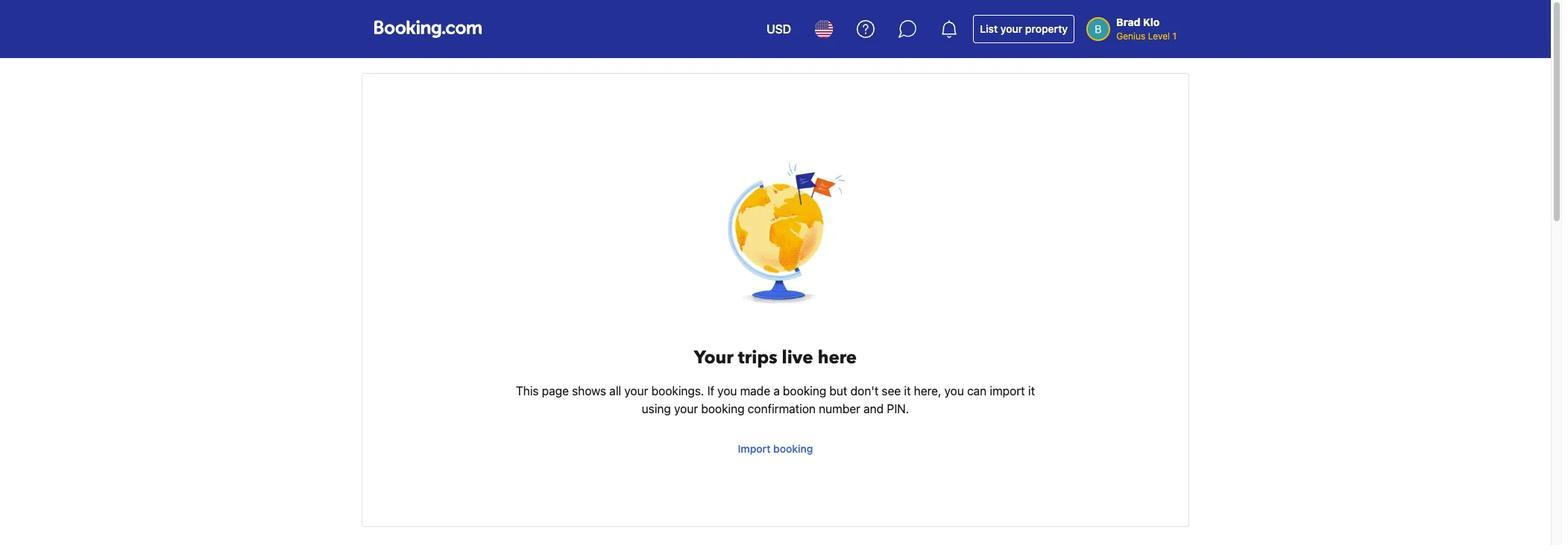 Task type: vqa. For each thing, say whether or not it's contained in the screenshot.
TRIPS
yes



Task type: locate. For each thing, give the bounding box(es) containing it.
bookings.
[[651, 385, 704, 398]]

here,
[[914, 385, 941, 398]]

it
[[904, 385, 911, 398], [1028, 385, 1035, 398]]

list your property
[[980, 22, 1068, 35]]

you left "can"
[[945, 385, 964, 398]]

this page shows all your bookings. if you made a booking but don't see it here, you can import it using your booking confirmation number and pin.
[[516, 385, 1035, 416]]

0 vertical spatial booking
[[783, 385, 826, 398]]

it right import
[[1028, 385, 1035, 398]]

your
[[694, 346, 734, 371]]

2 horizontal spatial your
[[1001, 22, 1023, 35]]

1 vertical spatial booking
[[701, 403, 745, 416]]

0 horizontal spatial you
[[717, 385, 737, 398]]

booking right 'a'
[[783, 385, 826, 398]]

shows
[[572, 385, 606, 398]]

1 you from the left
[[717, 385, 737, 398]]

1 horizontal spatial it
[[1028, 385, 1035, 398]]

your right all
[[624, 385, 648, 398]]

booking right import
[[773, 443, 813, 456]]

live
[[782, 346, 813, 371]]

you right if
[[717, 385, 737, 398]]

0 vertical spatial your
[[1001, 22, 1023, 35]]

property
[[1025, 22, 1068, 35]]

1 it from the left
[[904, 385, 911, 398]]

your down bookings.
[[674, 403, 698, 416]]

this
[[516, 385, 539, 398]]

1 horizontal spatial you
[[945, 385, 964, 398]]

booking
[[783, 385, 826, 398], [701, 403, 745, 416], [773, 443, 813, 456]]

booking down if
[[701, 403, 745, 416]]

your
[[1001, 22, 1023, 35], [624, 385, 648, 398], [674, 403, 698, 416]]

2 vertical spatial booking
[[773, 443, 813, 456]]

it right see on the right bottom
[[904, 385, 911, 398]]

1 horizontal spatial your
[[674, 403, 698, 416]]

list your property link
[[973, 15, 1075, 43]]

0 horizontal spatial it
[[904, 385, 911, 398]]

1 vertical spatial your
[[624, 385, 648, 398]]

confirmation
[[748, 403, 816, 416]]

import
[[738, 443, 771, 456]]

if
[[707, 385, 714, 398]]

trips
[[738, 346, 777, 371]]

your right list at top right
[[1001, 22, 1023, 35]]

usd button
[[758, 11, 800, 47]]

here
[[818, 346, 857, 371]]

2 you from the left
[[945, 385, 964, 398]]

a
[[773, 385, 780, 398]]

your trips live here
[[694, 346, 857, 371]]

you
[[717, 385, 737, 398], [945, 385, 964, 398]]



Task type: describe. For each thing, give the bounding box(es) containing it.
page
[[542, 385, 569, 398]]

can
[[967, 385, 987, 398]]

brad klo genius level 1
[[1116, 16, 1177, 42]]

but
[[830, 385, 847, 398]]

made
[[740, 385, 770, 398]]

import booking
[[738, 443, 813, 456]]

brad
[[1116, 16, 1141, 28]]

number
[[819, 403, 861, 416]]

genius
[[1116, 31, 1146, 42]]

usd
[[767, 22, 791, 36]]

don't
[[851, 385, 879, 398]]

see
[[882, 385, 901, 398]]

all
[[609, 385, 621, 398]]

pin.
[[887, 403, 909, 416]]

using
[[642, 403, 671, 416]]

level
[[1148, 31, 1170, 42]]

2 it from the left
[[1028, 385, 1035, 398]]

import booking button
[[732, 436, 819, 463]]

2 vertical spatial your
[[674, 403, 698, 416]]

booking inside dropdown button
[[773, 443, 813, 456]]

klo
[[1143, 16, 1160, 28]]

booking.com online hotel reservations image
[[374, 20, 482, 38]]

1
[[1173, 31, 1177, 42]]

import
[[990, 385, 1025, 398]]

and
[[864, 403, 884, 416]]

0 horizontal spatial your
[[624, 385, 648, 398]]

list
[[980, 22, 998, 35]]



